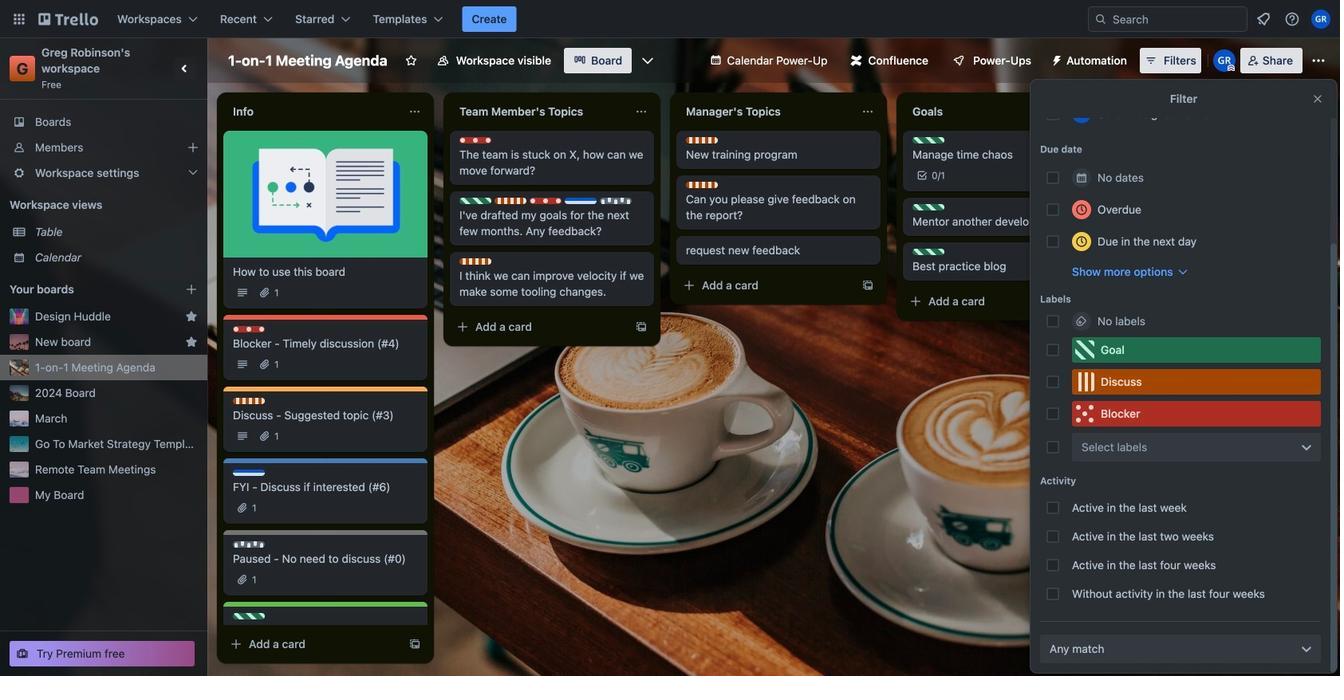 Task type: vqa. For each thing, say whether or not it's contained in the screenshot.
right Google
no



Task type: locate. For each thing, give the bounding box(es) containing it.
1 vertical spatial color: black, title: "paused" element
[[233, 542, 265, 548]]

your boards with 8 items element
[[10, 280, 161, 299]]

1 vertical spatial starred icon image
[[185, 336, 198, 349]]

1 horizontal spatial greg robinson (gregrobinson96) image
[[1311, 10, 1331, 29]]

1 vertical spatial create from template… image
[[1088, 295, 1101, 308]]

create from template… image
[[635, 321, 648, 333]]

0 horizontal spatial color: blue, title: "fyi" element
[[233, 470, 265, 476]]

0 horizontal spatial create from template… image
[[408, 638, 421, 651]]

primary element
[[0, 0, 1340, 38]]

color: black, title: "paused" element
[[600, 198, 632, 204], [233, 542, 265, 548]]

create from template… image
[[862, 279, 874, 292], [1088, 295, 1101, 308], [408, 638, 421, 651]]

add board image
[[185, 283, 198, 296]]

None text field
[[223, 99, 402, 124], [450, 99, 629, 124], [223, 99, 402, 124], [450, 99, 629, 124]]

show menu image
[[1311, 53, 1327, 69]]

0 vertical spatial color: blue, title: "fyi" element
[[565, 198, 597, 204]]

0 vertical spatial create from template… image
[[862, 279, 874, 292]]

1 horizontal spatial create from template… image
[[862, 279, 874, 292]]

search image
[[1094, 13, 1107, 26]]

0 horizontal spatial greg robinson (gregrobinson96) image
[[1072, 104, 1091, 124]]

greg robinson (gregrobinson96) image
[[1311, 10, 1331, 29], [1072, 104, 1091, 124]]

color: blue, title: "fyi" element
[[565, 198, 597, 204], [233, 470, 265, 476]]

color: orange, title: "discuss" element
[[686, 137, 718, 144], [686, 182, 718, 188], [495, 198, 526, 204], [459, 258, 491, 265], [1072, 369, 1321, 395], [233, 398, 265, 404]]

None text field
[[676, 99, 855, 124], [903, 99, 1082, 124], [676, 99, 855, 124], [903, 99, 1082, 124]]

0 vertical spatial greg robinson (gregrobinson96) image
[[1311, 10, 1331, 29]]

confluence icon image
[[851, 55, 862, 66]]

greg robinson (gregrobinson96) image inside primary element
[[1311, 10, 1331, 29]]

this member is an admin of this board. image
[[1228, 65, 1235, 72]]

open information menu image
[[1284, 11, 1300, 27]]

greg robinson (gregrobinson96) image
[[1213, 49, 1235, 72]]

starred icon image
[[185, 310, 198, 323], [185, 336, 198, 349]]

color: green, title: "goal" element
[[913, 137, 945, 144], [459, 198, 491, 204], [913, 204, 945, 211], [913, 249, 945, 255], [1072, 337, 1321, 363], [233, 613, 265, 620]]

1 starred icon image from the top
[[185, 310, 198, 323]]

1 horizontal spatial color: black, title: "paused" element
[[600, 198, 632, 204]]

color: red, title: "blocker" element
[[459, 137, 491, 144], [530, 198, 562, 204], [233, 326, 265, 333], [1072, 401, 1321, 427]]

2 horizontal spatial create from template… image
[[1088, 295, 1101, 308]]

0 vertical spatial color: black, title: "paused" element
[[600, 198, 632, 204]]

0 vertical spatial starred icon image
[[185, 310, 198, 323]]

workspace navigation collapse icon image
[[174, 57, 196, 80]]

1 vertical spatial greg robinson (gregrobinson96) image
[[1072, 104, 1091, 124]]



Task type: describe. For each thing, give the bounding box(es) containing it.
star or unstar board image
[[405, 54, 418, 67]]

Board name text field
[[220, 48, 395, 73]]

1 vertical spatial color: blue, title: "fyi" element
[[233, 470, 265, 476]]

close popover image
[[1311, 93, 1324, 105]]

2 starred icon image from the top
[[185, 336, 198, 349]]

1 horizontal spatial color: blue, title: "fyi" element
[[565, 198, 597, 204]]

sm image
[[1044, 48, 1067, 70]]

0 notifications image
[[1254, 10, 1273, 29]]

customize views image
[[640, 53, 656, 69]]

0 horizontal spatial color: black, title: "paused" element
[[233, 542, 265, 548]]

2 vertical spatial create from template… image
[[408, 638, 421, 651]]

Search field
[[1107, 8, 1247, 30]]

back to home image
[[38, 6, 98, 32]]



